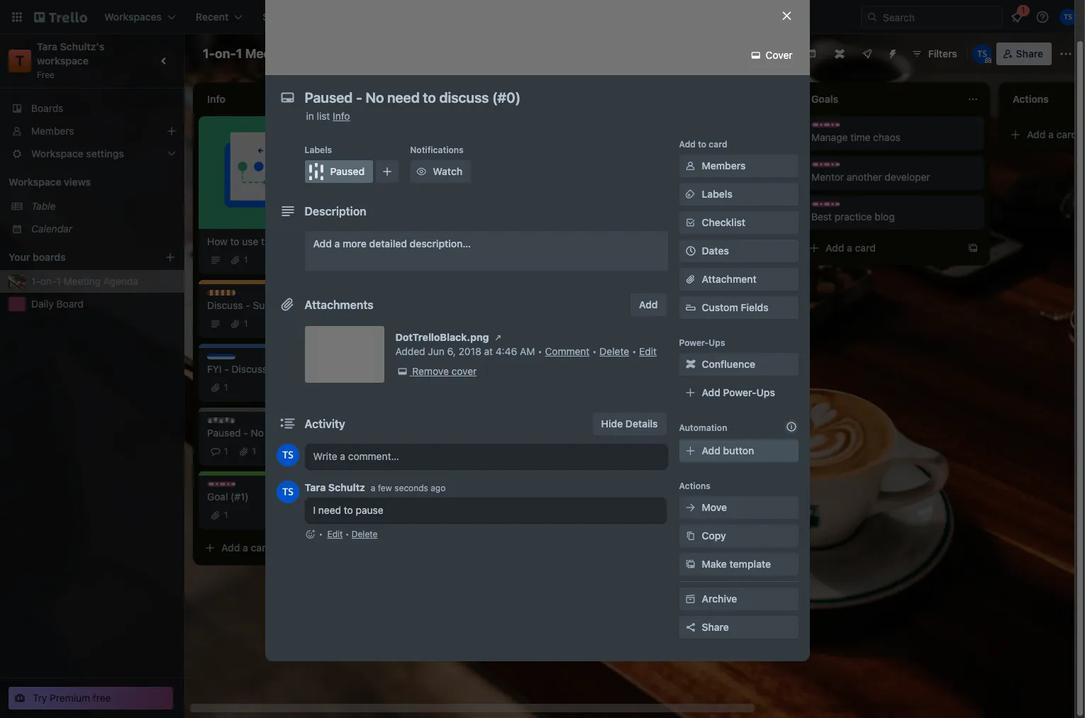 Task type: describe. For each thing, give the bounding box(es) containing it.
give
[[683, 171, 702, 183]]

tara schultz a few seconds ago
[[305, 482, 446, 494]]

add button
[[702, 445, 755, 457]]

think
[[414, 239, 437, 251]]

(#6)
[[328, 363, 347, 375]]

this
[[261, 236, 278, 248]]

meeting inside text field
[[245, 46, 295, 61]]

your
[[9, 251, 30, 263]]

try premium free
[[33, 693, 111, 705]]

comment link
[[545, 346, 590, 358]]

add power-ups
[[702, 387, 776, 399]]

tara for schultz's
[[37, 40, 57, 53]]

1 vertical spatial delete
[[352, 529, 378, 540]]

on inside the team is stuck on x, how can we move forward?
[[492, 131, 504, 143]]

make template link
[[679, 553, 799, 576]]

dates button
[[679, 240, 799, 263]]

0 vertical spatial ups
[[709, 338, 726, 348]]

actions
[[679, 481, 711, 492]]

4:46
[[496, 346, 518, 358]]

to left pause
[[344, 505, 353, 517]]

cover
[[763, 49, 793, 61]]

if inside fyi fyi - discuss if interested (#6)
[[270, 363, 276, 375]]

0 vertical spatial share button
[[997, 43, 1052, 65]]

dates
[[702, 245, 729, 257]]

discuss inside fyi fyi - discuss if interested (#6)
[[232, 363, 267, 375]]

show menu image
[[1059, 47, 1074, 61]]

add button
[[631, 294, 667, 316]]

comment
[[545, 346, 590, 358]]

sm image for confluence
[[684, 358, 698, 372]]

calendar power-up image
[[806, 48, 817, 59]]

edit • delete
[[327, 529, 378, 540]]

try premium free button
[[9, 688, 173, 710]]

confluence
[[702, 358, 756, 370]]

t link
[[9, 50, 31, 72]]

your boards with 2 items element
[[9, 249, 143, 266]]

move
[[409, 145, 433, 158]]

mentor another developer link
[[812, 170, 976, 184]]

attachment button
[[679, 268, 799, 291]]

please
[[650, 171, 680, 183]]

checklist link
[[679, 211, 799, 234]]

can inside the team is stuck on x, how can we move forward?
[[540, 131, 557, 143]]

try
[[33, 693, 47, 705]]

goal mentor another developer
[[812, 162, 931, 183]]

add button button
[[679, 440, 799, 463]]

sm image for remove cover
[[396, 365, 410, 379]]

attachment
[[702, 273, 757, 285]]

1 horizontal spatial tara schultz (taraschultz7) image
[[1060, 9, 1077, 26]]

filters button
[[907, 43, 962, 65]]

power ups image
[[862, 48, 873, 60]]

drafted
[[427, 185, 461, 197]]

report?
[[628, 185, 661, 197]]

the team is stuck on x, how can we move forward?
[[409, 131, 572, 158]]

fyi fyi - discuss if interested (#6)
[[207, 354, 347, 375]]

0 horizontal spatial delete link
[[352, 529, 378, 540]]

1 horizontal spatial delete link
[[600, 346, 630, 358]]

sm image for labels
[[684, 187, 698, 202]]

chaos
[[874, 131, 901, 143]]

the
[[409, 131, 426, 143]]

workspace views
[[9, 176, 91, 188]]

need inside paused paused - no need to discuss (#0)
[[267, 427, 289, 439]]

sm image for copy
[[684, 529, 698, 544]]

ago
[[431, 483, 446, 494]]

a few seconds ago link
[[371, 483, 446, 494]]

paused paused - no need to discuss (#0)
[[207, 418, 361, 439]]

views
[[64, 176, 91, 188]]

0 horizontal spatial color: black, title: "paused" element
[[207, 418, 252, 429]]

checklist
[[702, 216, 746, 228]]

sm image for move
[[684, 501, 698, 515]]

new
[[610, 131, 631, 143]]

agenda inside text field
[[298, 46, 345, 61]]

1 vertical spatial on-
[[40, 275, 56, 287]]

mentor
[[812, 171, 844, 183]]

discuss for -
[[221, 290, 254, 301]]

daily
[[31, 298, 54, 310]]

details
[[626, 418, 658, 430]]

cover
[[452, 365, 477, 378]]

to inside paused paused - no need to discuss (#0)
[[292, 427, 301, 439]]

interested
[[279, 363, 325, 375]]

1 tara schultz (taraschultz7) image from the top
[[276, 444, 299, 467]]

template
[[730, 558, 771, 571]]

team
[[429, 131, 452, 143]]

0 horizontal spatial members link
[[0, 120, 184, 143]]

feedback
[[705, 171, 747, 183]]

to up give
[[698, 139, 707, 150]]

few inside 'tara schultz a few seconds ago'
[[378, 483, 392, 494]]

hide
[[601, 418, 623, 430]]

x,
[[506, 131, 516, 143]]

labels link
[[679, 183, 799, 206]]

- for fyi
[[224, 363, 229, 375]]

program
[[671, 131, 709, 143]]

Search field
[[878, 6, 1003, 28]]

how
[[207, 236, 228, 248]]

the for report?
[[610, 185, 625, 197]]

0 horizontal spatial 1-on-1 meeting agenda
[[31, 275, 138, 287]]

notifications
[[410, 145, 464, 155]]

we for discuss i think we can improve velocity if we make some tooling changes.
[[560, 239, 573, 251]]

1 vertical spatial tara schultz (taraschultz7) image
[[973, 44, 993, 64]]

we up some
[[439, 239, 452, 251]]

i've drafted my goals for the next few months. any feedback? link
[[409, 184, 573, 213]]

fyi - discuss if interested (#6) link
[[207, 363, 372, 377]]

- for discuss
[[246, 299, 250, 312]]

we for the team is stuck on x, how can we move forward?
[[559, 131, 572, 143]]

goals
[[480, 185, 505, 197]]

1 vertical spatial 1-
[[31, 275, 40, 287]]

cover link
[[745, 44, 801, 67]]

some
[[436, 253, 461, 265]]

sm image inside cover link
[[749, 48, 763, 62]]

boards
[[31, 102, 63, 114]]

i need to pause
[[313, 505, 384, 517]]

i think we can improve velocity if we make some tooling changes. link
[[409, 238, 573, 267]]

calendar
[[31, 223, 72, 235]]

tara schultz's workspace link
[[37, 40, 107, 67]]

paused for paused paused - no need to discuss (#0)
[[221, 418, 252, 429]]

goal for manage
[[826, 122, 845, 133]]

description…
[[410, 238, 471, 250]]

1 horizontal spatial edit link
[[640, 346, 657, 358]]

create from template… image
[[968, 243, 979, 254]]

custom
[[702, 302, 739, 314]]

add to card
[[679, 139, 728, 150]]

your boards
[[9, 251, 66, 263]]

discuss for drafted
[[423, 176, 455, 187]]

color: orange, title: "discuss" element for drafted
[[409, 176, 455, 187]]

edit for edit
[[640, 346, 657, 358]]

discuss - suggested topic (#3) link
[[207, 299, 372, 313]]

goal for best
[[826, 202, 845, 212]]

can inside discuss i think we can improve velocity if we make some tooling changes.
[[455, 239, 471, 251]]

1 horizontal spatial need
[[319, 505, 341, 517]]

board
[[56, 298, 84, 310]]

t
[[15, 53, 24, 69]]

to left the use
[[230, 236, 240, 248]]

info
[[333, 110, 350, 122]]

custom fields
[[702, 302, 769, 314]]

1 notification image
[[1009, 9, 1026, 26]]

manage
[[812, 131, 848, 143]]

on inside can you please give feedback on the report?
[[750, 171, 761, 183]]

for
[[507, 185, 520, 197]]

a inside 'tara schultz a few seconds ago'
[[371, 483, 376, 494]]

sm image for archive
[[684, 593, 698, 607]]

on- inside text field
[[215, 46, 236, 61]]

1 inside text field
[[236, 46, 242, 61]]

color: pink, title: "goal" element for mentor
[[812, 162, 845, 172]]



Task type: locate. For each thing, give the bounding box(es) containing it.
another
[[847, 171, 882, 183]]

if left interested
[[270, 363, 276, 375]]

0 horizontal spatial tara schultz (taraschultz7) image
[[973, 44, 993, 64]]

color: black, title: "paused" element down color: blue, title: "fyi" element
[[207, 418, 252, 429]]

in
[[306, 110, 314, 122]]

0 vertical spatial members link
[[0, 120, 184, 143]]

None text field
[[298, 85, 766, 111]]

daily board link
[[31, 297, 176, 312]]

discuss for think
[[423, 230, 455, 241]]

1 vertical spatial tara schultz (taraschultz7) image
[[276, 481, 299, 504]]

edit for edit • delete
[[327, 529, 343, 540]]

members link up labels link at the right top of page
[[679, 155, 799, 177]]

make
[[702, 558, 727, 571]]

sm image for members
[[684, 159, 698, 173]]

goal for mentor
[[826, 162, 845, 172]]

tara left "schultz" at the left
[[305, 482, 326, 494]]

1 horizontal spatial labels
[[702, 188, 733, 200]]

tara schultz (taraschultz7) image
[[276, 444, 299, 467], [276, 481, 299, 504]]

1 vertical spatial color: black, title: "paused" element
[[207, 418, 252, 429]]

discuss discuss - suggested topic (#3)
[[207, 290, 350, 312]]

topic
[[305, 299, 328, 312]]

1 the from the left
[[523, 185, 537, 197]]

color: pink, title: "goal" element for best
[[812, 202, 845, 212]]

add inside button
[[639, 299, 658, 311]]

on left 'x,'
[[492, 131, 504, 143]]

you
[[631, 171, 648, 183]]

sm image inside labels link
[[684, 187, 698, 202]]

board
[[281, 236, 307, 248]]

i inside discuss i think we can improve velocity if we make some tooling changes.
[[409, 239, 411, 251]]

1 vertical spatial edit
[[327, 529, 343, 540]]

1 vertical spatial members link
[[679, 155, 799, 177]]

1 horizontal spatial the
[[610, 185, 625, 197]]

tara schultz (taraschultz7) image right open information menu 'image'
[[1060, 9, 1077, 26]]

use
[[242, 236, 259, 248]]

tara schultz (taraschultz7) image
[[1060, 9, 1077, 26], [973, 44, 993, 64]]

few
[[409, 199, 425, 211], [378, 483, 392, 494]]

how to use this board link
[[207, 235, 372, 249]]

0 vertical spatial power-
[[679, 338, 709, 348]]

the right for
[[523, 185, 537, 197]]

best
[[812, 211, 832, 223]]

if right velocity
[[551, 239, 557, 251]]

0 vertical spatial 1-
[[203, 46, 215, 61]]

tara up workspace
[[37, 40, 57, 53]]

1 vertical spatial color: orange, title: "discuss" element
[[409, 230, 455, 241]]

1 vertical spatial share
[[702, 622, 729, 634]]

0 vertical spatial members
[[31, 125, 74, 137]]

paused up description
[[330, 165, 365, 177]]

attachments
[[305, 299, 374, 312]]

need
[[267, 427, 289, 439], [319, 505, 341, 517]]

sm image for checklist
[[684, 216, 698, 230]]

1 vertical spatial ups
[[757, 387, 776, 399]]

few down i've on the left
[[409, 199, 425, 211]]

-
[[246, 299, 250, 312], [224, 363, 229, 375], [244, 427, 248, 439]]

2018
[[459, 346, 482, 358]]

1 vertical spatial on
[[750, 171, 761, 183]]

primary element
[[0, 0, 1086, 34]]

create from template… image
[[363, 543, 375, 554]]

tara for schultz
[[305, 482, 326, 494]]

sm image down actions
[[684, 501, 698, 515]]

sm image
[[684, 216, 698, 230], [684, 558, 698, 572]]

1- inside text field
[[203, 46, 215, 61]]

edit link down add button on the right
[[640, 346, 657, 358]]

members link down boards
[[0, 120, 184, 143]]

labels
[[305, 145, 332, 155], [702, 188, 733, 200]]

agenda up daily board link
[[103, 275, 138, 287]]

0 vertical spatial 1-on-1 meeting agenda
[[203, 46, 345, 61]]

make
[[409, 253, 433, 265]]

1 horizontal spatial share button
[[997, 43, 1052, 65]]

any
[[468, 199, 485, 211]]

calendar link
[[31, 222, 176, 236]]

time
[[851, 131, 871, 143]]

labels down list
[[305, 145, 332, 155]]

discuss i've drafted my goals for the next few months. any feedback?
[[409, 176, 560, 211]]

remove cover link
[[396, 365, 477, 379]]

workspace
[[9, 176, 61, 188]]

0 vertical spatial labels
[[305, 145, 332, 155]]

- inside fyi fyi - discuss if interested (#6)
[[224, 363, 229, 375]]

0 vertical spatial meeting
[[245, 46, 295, 61]]

improve
[[474, 239, 511, 251]]

sm image inside watch button
[[415, 165, 429, 179]]

open information menu image
[[1036, 10, 1050, 24]]

in list info
[[306, 110, 350, 122]]

1 horizontal spatial ups
[[757, 387, 776, 399]]

can right how
[[540, 131, 557, 143]]

- for paused
[[244, 427, 248, 439]]

1 horizontal spatial i
[[409, 239, 411, 251]]

labels down feedback
[[702, 188, 733, 200]]

sm image down add to card
[[684, 159, 698, 173]]

sm image left the copy
[[684, 529, 698, 544]]

1-on-1 meeting agenda link
[[31, 275, 176, 289]]

next
[[540, 185, 560, 197]]

we inside the team is stuck on x, how can we move forward?
[[559, 131, 572, 143]]

2 vertical spatial -
[[244, 427, 248, 439]]

my
[[464, 185, 477, 197]]

0 vertical spatial edit
[[640, 346, 657, 358]]

discuss inside discuss i've drafted my goals for the next few months. any feedback?
[[423, 176, 455, 187]]

need right no on the left of page
[[267, 427, 289, 439]]

0 horizontal spatial members
[[31, 125, 74, 137]]

1 vertical spatial meeting
[[64, 275, 101, 287]]

tara schultz (taraschultz7) image down paused - no need to discuss (#0) link
[[276, 444, 299, 467]]

0 vertical spatial tara
[[37, 40, 57, 53]]

sm image inside copy link
[[684, 529, 698, 544]]

hide details link
[[593, 413, 667, 436]]

0 horizontal spatial on-
[[40, 275, 56, 287]]

can up some
[[455, 239, 471, 251]]

1 horizontal spatial agenda
[[298, 46, 345, 61]]

1-on-1 meeting agenda inside text field
[[203, 46, 345, 61]]

1 horizontal spatial members
[[702, 160, 746, 172]]

1 horizontal spatial tara
[[305, 482, 326, 494]]

a
[[1049, 128, 1054, 141], [646, 216, 651, 228], [335, 238, 340, 250], [847, 242, 853, 254], [371, 483, 376, 494], [243, 542, 248, 554]]

how
[[519, 131, 538, 143]]

sm image up i've on the left
[[415, 165, 429, 179]]

hide details
[[601, 418, 658, 430]]

0 horizontal spatial labels
[[305, 145, 332, 155]]

edit link left •
[[327, 529, 343, 540]]

the inside can you please give feedback on the report?
[[610, 185, 625, 197]]

stuck
[[465, 131, 490, 143]]

paused down color: blue, title: "fyi" element
[[221, 418, 252, 429]]

color: orange, title: "discuss" element up make
[[409, 230, 455, 241]]

color: orange, title: "discuss" element
[[409, 176, 455, 187], [409, 230, 455, 241], [207, 290, 254, 301]]

1 vertical spatial -
[[224, 363, 229, 375]]

few inside discuss i've drafted my goals for the next few months. any feedback?
[[409, 199, 425, 211]]

0 vertical spatial -
[[246, 299, 250, 312]]

paused left no on the left of page
[[207, 427, 241, 439]]

goal goal (#1)
[[207, 482, 249, 503]]

edit left •
[[327, 529, 343, 540]]

color: blue, title: "fyi" element
[[207, 354, 236, 365]]

discuss inside discuss i think we can improve velocity if we make some tooling changes.
[[423, 230, 455, 241]]

on
[[492, 131, 504, 143], [750, 171, 761, 183]]

workspace
[[37, 55, 89, 67]]

best practice blog link
[[812, 210, 976, 224]]

can you please give feedback on the report? link
[[610, 170, 775, 199]]

0 horizontal spatial edit link
[[327, 529, 343, 540]]

color: pink, title: "goal" element
[[812, 122, 845, 133], [812, 162, 845, 172], [812, 202, 845, 212], [207, 482, 240, 492]]

delete right comment link
[[600, 346, 630, 358]]

fields
[[741, 302, 769, 314]]

need down "schultz" at the left
[[319, 505, 341, 517]]

goal manage time chaos
[[812, 122, 901, 143]]

power- down confluence
[[724, 387, 757, 399]]

sm image left make
[[684, 558, 698, 572]]

sm image
[[749, 48, 763, 62], [684, 159, 698, 173], [415, 165, 429, 179], [684, 187, 698, 202], [491, 331, 506, 345], [684, 358, 698, 372], [396, 365, 410, 379], [684, 501, 698, 515], [684, 529, 698, 544], [684, 593, 698, 607]]

0 vertical spatial sm image
[[684, 216, 698, 230]]

0 horizontal spatial i
[[313, 505, 316, 517]]

1 horizontal spatial meeting
[[245, 46, 295, 61]]

table link
[[31, 199, 176, 214]]

Board name text field
[[196, 43, 352, 65]]

sm image left checklist
[[684, 216, 698, 230]]

sm image up 4:46 at top
[[491, 331, 506, 345]]

0 vertical spatial i
[[409, 239, 411, 251]]

delete
[[600, 346, 630, 358], [352, 529, 378, 540]]

1 horizontal spatial delete
[[600, 346, 630, 358]]

1 sm image from the top
[[684, 216, 698, 230]]

sm image down added
[[396, 365, 410, 379]]

delete link right comment link
[[600, 346, 630, 358]]

goal inside goal manage time chaos
[[826, 122, 845, 133]]

1 vertical spatial can
[[455, 239, 471, 251]]

0 horizontal spatial power-
[[679, 338, 709, 348]]

0 vertical spatial few
[[409, 199, 425, 211]]

the inside discuss i've drafted my goals for the next few months. any feedback?
[[523, 185, 537, 197]]

filters
[[929, 48, 958, 60]]

1 vertical spatial edit link
[[327, 529, 343, 540]]

add a more detailed description… link
[[305, 231, 668, 271]]

1 vertical spatial need
[[319, 505, 341, 517]]

1 vertical spatial few
[[378, 483, 392, 494]]

sm image for make template
[[684, 558, 698, 572]]

0 horizontal spatial need
[[267, 427, 289, 439]]

add board image
[[165, 252, 176, 263]]

0 horizontal spatial the
[[523, 185, 537, 197]]

the for next
[[523, 185, 537, 197]]

2 vertical spatial color: orange, title: "discuss" element
[[207, 290, 254, 301]]

discuss left the suggested in the top of the page
[[207, 299, 243, 312]]

Write a comment text field
[[305, 444, 668, 470]]

0 vertical spatial delete
[[600, 346, 630, 358]]

edit down add button on the right
[[640, 346, 657, 358]]

0 horizontal spatial few
[[378, 483, 392, 494]]

the team is stuck on x, how can we move forward? link
[[409, 131, 573, 159]]

0 horizontal spatial if
[[270, 363, 276, 375]]

members down boards
[[31, 125, 74, 137]]

1 horizontal spatial share
[[1017, 48, 1044, 60]]

watch
[[433, 165, 463, 177]]

0 vertical spatial color: orange, title: "discuss" element
[[409, 176, 455, 187]]

1 horizontal spatial color: black, title: "paused" element
[[305, 160, 373, 183]]

- inside paused paused - no need to discuss (#0)
[[244, 427, 248, 439]]

delete link up create from template… icon at the bottom
[[352, 529, 378, 540]]

paused - no need to discuss (#0) link
[[207, 426, 372, 441]]

0 vertical spatial on-
[[215, 46, 236, 61]]

add a card
[[1028, 128, 1078, 141], [624, 216, 675, 228], [826, 242, 876, 254], [221, 542, 272, 554]]

add power-ups link
[[679, 382, 799, 404]]

1 horizontal spatial edit
[[640, 346, 657, 358]]

0 vertical spatial color: black, title: "paused" element
[[305, 160, 373, 183]]

more
[[343, 238, 367, 250]]

card
[[1057, 128, 1078, 141], [709, 139, 728, 150], [654, 216, 675, 228], [855, 242, 876, 254], [251, 542, 272, 554]]

delete link
[[600, 346, 630, 358], [352, 529, 378, 540]]

sm image inside archive link
[[684, 593, 698, 607]]

1 horizontal spatial can
[[540, 131, 557, 143]]

jun
[[428, 346, 445, 358]]

remove
[[412, 365, 449, 378]]

color: pink, title: "goal" element for manage
[[812, 122, 845, 133]]

goal for goal
[[221, 482, 240, 492]]

can
[[540, 131, 557, 143], [455, 239, 471, 251]]

discuss up some
[[423, 230, 455, 241]]

search image
[[867, 11, 878, 23]]

0 vertical spatial share
[[1017, 48, 1044, 60]]

•
[[345, 529, 349, 540]]

practice
[[835, 211, 872, 223]]

sm image inside checklist link
[[684, 216, 698, 230]]

discuss down the use
[[221, 290, 254, 301]]

forward?
[[436, 145, 476, 158]]

share button down archive link
[[679, 617, 799, 639]]

(#3)
[[331, 299, 350, 312]]

copy
[[702, 530, 726, 542]]

share left show menu image
[[1017, 48, 1044, 60]]

power- up confluence
[[679, 338, 709, 348]]

2 sm image from the top
[[684, 558, 698, 572]]

share button down 1 notification image
[[997, 43, 1052, 65]]

delete up create from template… icon at the bottom
[[352, 529, 378, 540]]

sm image left calendar power-up icon
[[749, 48, 763, 62]]

to left discuss
[[292, 427, 301, 439]]

paused
[[330, 165, 365, 177], [221, 418, 252, 429], [207, 427, 241, 439]]

1 horizontal spatial members link
[[679, 155, 799, 177]]

1 horizontal spatial on
[[750, 171, 761, 183]]

2 tara schultz (taraschultz7) image from the top
[[276, 481, 299, 504]]

i up add reaction icon
[[313, 505, 316, 517]]

1 vertical spatial i
[[313, 505, 316, 517]]

add inside button
[[702, 445, 721, 457]]

sm image for watch
[[415, 165, 429, 179]]

agenda up list
[[298, 46, 345, 61]]

1 horizontal spatial power-
[[724, 387, 757, 399]]

1 vertical spatial tara
[[305, 482, 326, 494]]

detailed
[[369, 238, 407, 250]]

changes.
[[498, 253, 539, 265]]

goal inside goal best practice blog
[[826, 202, 845, 212]]

0 horizontal spatial share button
[[679, 617, 799, 639]]

no
[[251, 427, 264, 439]]

0 horizontal spatial tara
[[37, 40, 57, 53]]

1 vertical spatial sm image
[[684, 558, 698, 572]]

we right velocity
[[560, 239, 573, 251]]

0 vertical spatial can
[[540, 131, 557, 143]]

daily board
[[31, 298, 84, 310]]

0 horizontal spatial delete
[[352, 529, 378, 540]]

1 horizontal spatial on-
[[215, 46, 236, 61]]

1 vertical spatial members
[[702, 160, 746, 172]]

0 horizontal spatial agenda
[[103, 275, 138, 287]]

am
[[520, 346, 535, 358]]

activity
[[305, 418, 346, 431]]

0 horizontal spatial ups
[[709, 338, 726, 348]]

1 horizontal spatial if
[[551, 239, 557, 251]]

tara schultz (taraschultz7) image right (#1) at the bottom of the page
[[276, 481, 299, 504]]

members down add to card
[[702, 160, 746, 172]]

0 vertical spatial edit link
[[640, 346, 657, 358]]

1 horizontal spatial 1-
[[203, 46, 215, 61]]

add reaction image
[[305, 528, 316, 542]]

2 the from the left
[[610, 185, 625, 197]]

make template
[[702, 558, 771, 571]]

ups up confluence
[[709, 338, 726, 348]]

0 vertical spatial on
[[492, 131, 504, 143]]

1 vertical spatial power-
[[724, 387, 757, 399]]

new training program link
[[610, 131, 775, 145]]

sm image inside make template link
[[684, 558, 698, 572]]

automation
[[679, 423, 728, 434]]

the down can
[[610, 185, 625, 197]]

color: orange, title: "discuss" element up the months.
[[409, 176, 455, 187]]

sm image down power-ups
[[684, 358, 698, 372]]

i left think
[[409, 239, 411, 251]]

0 horizontal spatial can
[[455, 239, 471, 251]]

if inside discuss i think we can improve velocity if we make some tooling changes.
[[551, 239, 557, 251]]

1 vertical spatial agenda
[[103, 275, 138, 287]]

share down archive
[[702, 622, 729, 634]]

color: orange, title: "discuss" element down how
[[207, 290, 254, 301]]

0 vertical spatial if
[[551, 239, 557, 251]]

sm image down give
[[684, 187, 698, 202]]

watch button
[[410, 160, 471, 183]]

1
[[236, 46, 242, 61], [244, 255, 248, 265], [56, 275, 61, 287], [244, 319, 248, 329], [224, 382, 228, 393], [224, 446, 228, 457], [252, 446, 256, 457], [224, 510, 228, 521]]

tara inside the tara schultz's workspace free
[[37, 40, 57, 53]]

1 vertical spatial if
[[270, 363, 276, 375]]

move
[[702, 502, 727, 514]]

1 vertical spatial 1-on-1 meeting agenda
[[31, 275, 138, 287]]

sm image inside move link
[[684, 501, 698, 515]]

goal inside goal mentor another developer
[[826, 162, 845, 172]]

1 horizontal spatial 1-on-1 meeting agenda
[[203, 46, 345, 61]]

members link
[[0, 120, 184, 143], [679, 155, 799, 177]]

automation image
[[882, 43, 902, 62]]

custom fields button
[[679, 301, 799, 315]]

1 vertical spatial labels
[[702, 188, 733, 200]]

discuss
[[423, 176, 455, 187], [423, 230, 455, 241], [221, 290, 254, 301], [207, 299, 243, 312], [232, 363, 267, 375]]

ups up "add button" button at the right bottom
[[757, 387, 776, 399]]

0 vertical spatial agenda
[[298, 46, 345, 61]]

discuss up the months.
[[423, 176, 455, 187]]

(#0)
[[341, 427, 361, 439]]

we right how
[[559, 131, 572, 143]]

few left seconds
[[378, 483, 392, 494]]

paused for paused
[[330, 165, 365, 177]]

schultz
[[328, 482, 365, 494]]

0 horizontal spatial edit
[[327, 529, 343, 540]]

on right feedback
[[750, 171, 761, 183]]

0 horizontal spatial meeting
[[64, 275, 101, 287]]

color: black, title: "paused" element up description
[[305, 160, 373, 183]]

sm image left archive
[[684, 593, 698, 607]]

discuss left interested
[[232, 363, 267, 375]]

1 vertical spatial share button
[[679, 617, 799, 639]]

color: orange, title: "discuss" element for think
[[409, 230, 455, 241]]

- inside discuss discuss - suggested topic (#3)
[[246, 299, 250, 312]]

color: black, title: "paused" element
[[305, 160, 373, 183], [207, 418, 252, 429]]

tara schultz (taraschultz7) image right filters
[[973, 44, 993, 64]]

0 horizontal spatial share
[[702, 622, 729, 634]]



Task type: vqa. For each thing, say whether or not it's contained in the screenshot.
👍positive [i really liked...]
no



